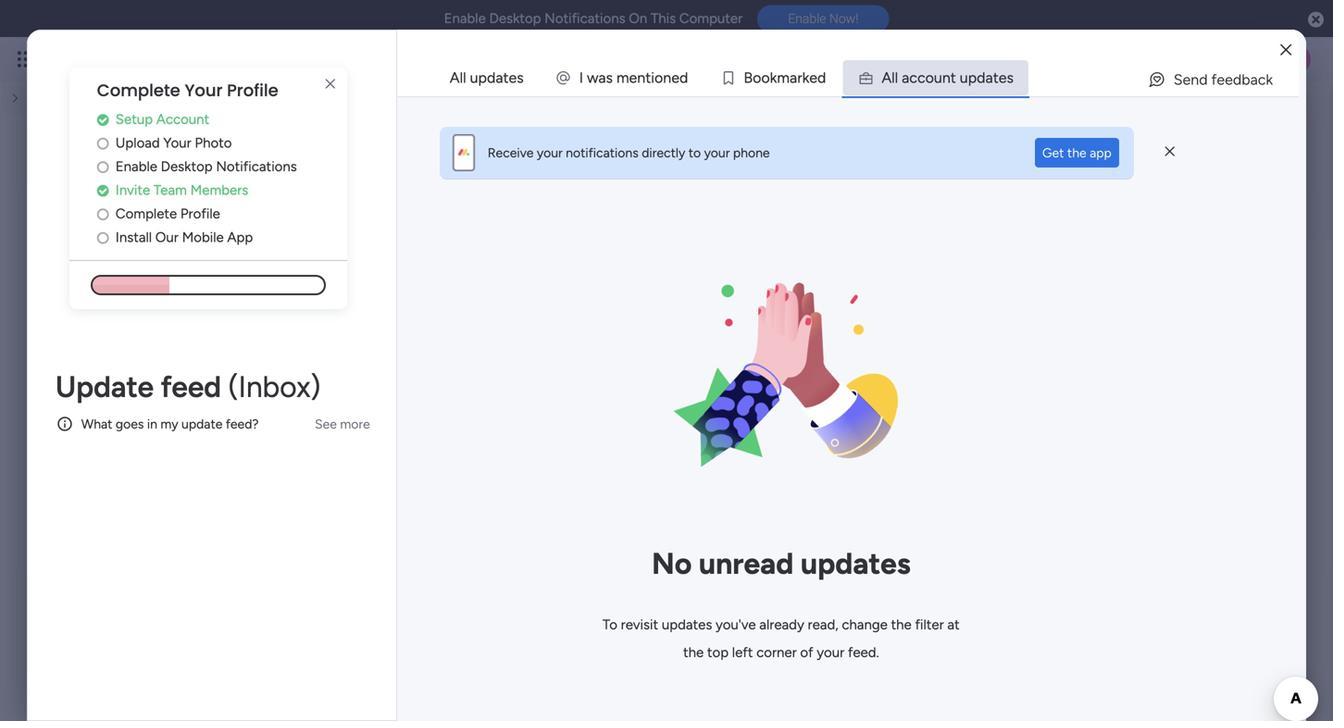 Task type: locate. For each thing, give the bounding box(es) containing it.
circle o image
[[97, 136, 109, 150], [97, 160, 109, 174], [97, 207, 109, 221], [97, 231, 109, 245]]

tab list containing all updates
[[434, 59, 1299, 96]]

enable
[[444, 10, 486, 27], [788, 11, 826, 26], [116, 158, 157, 175]]

a l l a c c o u n t u p d a t e s
[[882, 69, 1014, 87]]

check circle image for invite
[[97, 184, 109, 197]]

n right i
[[663, 69, 671, 87]]

complete for complete profile
[[116, 205, 177, 222]]

2 horizontal spatial the
[[1067, 145, 1087, 161]]

0 vertical spatial your
[[185, 79, 223, 102]]

o left r
[[753, 69, 761, 87]]

1 vertical spatial complete
[[116, 205, 177, 222]]

2 horizontal spatial your
[[817, 644, 845, 661]]

permissions
[[343, 356, 422, 374]]

members down the enable desktop notifications link on the left top of the page
[[190, 182, 248, 198]]

m left r
[[777, 69, 790, 87]]

tab
[[842, 59, 1029, 96]]

updates for no unread updates
[[801, 546, 911, 581]]

updates up change
[[801, 546, 911, 581]]

in
[[281, 408, 294, 428], [147, 416, 157, 432]]

0 horizontal spatial profile
[[180, 205, 220, 222]]

m left i
[[617, 69, 629, 87]]

t left p
[[951, 69, 956, 87]]

invite team members
[[116, 182, 248, 198]]

1 horizontal spatial desktop
[[489, 10, 541, 27]]

1 o from the left
[[655, 69, 663, 87]]

invite
[[116, 182, 150, 198]]

enable for enable desktop notifications on this computer
[[444, 10, 486, 27]]

enable for enable now!
[[788, 11, 826, 26]]

enable inside button
[[788, 11, 826, 26]]

l
[[892, 69, 895, 87], [895, 69, 898, 87]]

0 horizontal spatial updates
[[470, 69, 524, 87]]

to
[[689, 145, 701, 161]]

1 horizontal spatial n
[[663, 69, 671, 87]]

p
[[968, 69, 977, 87]]

enable down upload
[[116, 158, 157, 175]]

send
[[1174, 71, 1208, 88]]

1 m from the left
[[617, 69, 629, 87]]

l right "a"
[[895, 69, 898, 87]]

enable desktop notifications
[[116, 158, 297, 175]]

phone
[[733, 145, 770, 161]]

2 circle o image from the top
[[97, 160, 109, 174]]

2 n from the left
[[663, 69, 671, 87]]

1 vertical spatial desktop
[[161, 158, 213, 175]]

2 s from the left
[[1007, 69, 1014, 87]]

install our mobile app link
[[97, 227, 347, 248]]

1 circle o image from the top
[[97, 136, 109, 150]]

more
[[340, 416, 370, 432]]

your inside to revisit updates you've already read, change the filter at the top left corner of your feed.
[[817, 644, 845, 661]]

complete up the setup on the top left of page
[[97, 79, 180, 102]]

your right to
[[704, 145, 730, 161]]

recent boards
[[141, 356, 237, 374]]

2 u from the left
[[960, 69, 968, 87]]

2 horizontal spatial d
[[977, 69, 986, 87]]

2 horizontal spatial t
[[993, 69, 999, 87]]

in left this
[[281, 408, 294, 428]]

desktop inside the enable desktop notifications link
[[161, 158, 213, 175]]

see up dapulse x slim image
[[324, 51, 346, 67]]

4 o from the left
[[926, 69, 934, 87]]

1 horizontal spatial notifications
[[545, 10, 625, 27]]

1 horizontal spatial enable
[[444, 10, 486, 27]]

0 horizontal spatial u
[[934, 69, 942, 87]]

boards right recent
[[192, 356, 237, 374]]

1 vertical spatial boards
[[226, 408, 277, 428]]

1 vertical spatial members
[[259, 356, 321, 374]]

workspace image
[[133, 203, 226, 296]]

o left p
[[926, 69, 934, 87]]

(inbox)
[[228, 369, 321, 404]]

complete your profile
[[97, 79, 278, 102]]

1 horizontal spatial m
[[777, 69, 790, 87]]

circle o image for enable
[[97, 160, 109, 174]]

2 horizontal spatial enable
[[788, 11, 826, 26]]

check circle image
[[97, 113, 109, 127], [97, 184, 109, 197]]

2 vertical spatial updates
[[662, 617, 712, 633]]

n left p
[[942, 69, 951, 87]]

e right i
[[671, 69, 680, 87]]

2 k from the left
[[802, 69, 809, 87]]

now!
[[829, 11, 859, 26]]

notifications
[[566, 145, 639, 161]]

complete
[[97, 79, 180, 102], [116, 205, 177, 222]]

0 vertical spatial profile
[[227, 79, 278, 102]]

1 horizontal spatial k
[[802, 69, 809, 87]]

1 horizontal spatial profile
[[227, 79, 278, 102]]

upload your photo
[[116, 135, 232, 151]]

your right of
[[817, 644, 845, 661]]

see inside button
[[315, 416, 337, 432]]

1 horizontal spatial s
[[1007, 69, 1014, 87]]

circle o image for install
[[97, 231, 109, 245]]

a right i
[[598, 69, 606, 87]]

e right p
[[999, 69, 1007, 87]]

1 vertical spatial see
[[315, 416, 337, 432]]

2 vertical spatial the
[[683, 644, 704, 661]]

1 horizontal spatial your
[[704, 145, 730, 161]]

the left filter
[[891, 617, 912, 633]]

notifications down upload your photo link
[[216, 158, 297, 175]]

0 horizontal spatial notifications
[[216, 158, 297, 175]]

check circle image left invite
[[97, 184, 109, 197]]

profile
[[227, 79, 278, 102], [180, 205, 220, 222]]

profile down management
[[227, 79, 278, 102]]

0 horizontal spatial members
[[190, 182, 248, 198]]

directly
[[642, 145, 685, 161]]

dapulse x slim image
[[319, 73, 341, 95]]

boards right 0
[[226, 408, 277, 428]]

t
[[646, 69, 651, 87], [951, 69, 956, 87], [993, 69, 999, 87]]

updates
[[470, 69, 524, 87], [801, 546, 911, 581], [662, 617, 712, 633]]

corner
[[757, 644, 797, 661]]

b
[[744, 69, 753, 87]]

enable for enable desktop notifications
[[116, 158, 157, 175]]

0 horizontal spatial t
[[646, 69, 651, 87]]

update
[[181, 416, 223, 432]]

members inside invite team members link
[[190, 182, 248, 198]]

see plans
[[324, 51, 380, 67]]

members up you have 0 boards in this workspace
[[259, 356, 321, 374]]

monday
[[82, 49, 146, 69]]

unread
[[699, 546, 794, 581]]

0 vertical spatial notifications
[[545, 10, 625, 27]]

2 c from the left
[[917, 69, 926, 87]]

0 vertical spatial the
[[1067, 145, 1087, 161]]

2 horizontal spatial updates
[[801, 546, 911, 581]]

k
[[770, 69, 777, 87], [802, 69, 809, 87]]

o right b
[[761, 69, 770, 87]]

to
[[603, 617, 618, 633]]

1 u from the left
[[934, 69, 942, 87]]

the inside button
[[1067, 145, 1087, 161]]

1 vertical spatial notifications
[[216, 158, 297, 175]]

1 horizontal spatial u
[[960, 69, 968, 87]]

3 o from the left
[[761, 69, 770, 87]]

receive
[[488, 145, 534, 161]]

tab list
[[434, 59, 1299, 96]]

3 d from the left
[[977, 69, 986, 87]]

1 vertical spatial updates
[[801, 546, 911, 581]]

o
[[655, 69, 663, 87], [753, 69, 761, 87], [761, 69, 770, 87], [926, 69, 934, 87]]

1 vertical spatial your
[[163, 135, 191, 151]]

upload
[[116, 135, 160, 151]]

dapulse x slim image
[[1165, 144, 1175, 160]]

0 vertical spatial check circle image
[[97, 113, 109, 127]]

enable now!
[[788, 11, 859, 26]]

1 n from the left
[[637, 69, 646, 87]]

0 horizontal spatial the
[[683, 644, 704, 661]]

updates up top
[[662, 617, 712, 633]]

s right w
[[606, 69, 613, 87]]

u right "a"
[[960, 69, 968, 87]]

the left top
[[683, 644, 704, 661]]

notifications for enable desktop notifications on this computer
[[545, 10, 625, 27]]

0 vertical spatial complete
[[97, 79, 180, 102]]

see
[[324, 51, 346, 67], [315, 416, 337, 432]]

setup
[[116, 111, 153, 128]]

all
[[450, 69, 466, 87]]

1 horizontal spatial members
[[259, 356, 321, 374]]

2 d from the left
[[817, 69, 826, 87]]

1 e from the left
[[629, 69, 637, 87]]

notifications
[[545, 10, 625, 27], [216, 158, 297, 175]]

e left i
[[629, 69, 637, 87]]

r
[[797, 69, 802, 87]]

circle o image inside the enable desktop notifications link
[[97, 160, 109, 174]]

your down account
[[163, 135, 191, 151]]

1 horizontal spatial d
[[817, 69, 826, 87]]

notifications image
[[1008, 50, 1027, 69]]

4 circle o image from the top
[[97, 231, 109, 245]]

o down this
[[655, 69, 663, 87]]

see more button
[[307, 409, 378, 439]]

i
[[579, 69, 583, 87]]

1 d from the left
[[680, 69, 688, 87]]

0 horizontal spatial in
[[147, 416, 157, 432]]

t right p
[[993, 69, 999, 87]]

4 a from the left
[[986, 69, 993, 87]]

0 horizontal spatial k
[[770, 69, 777, 87]]

2 m from the left
[[777, 69, 790, 87]]

1 vertical spatial check circle image
[[97, 184, 109, 197]]

u left p
[[934, 69, 942, 87]]

1 horizontal spatial updates
[[662, 617, 712, 633]]

1 a from the left
[[598, 69, 606, 87]]

circle o image inside complete profile link
[[97, 207, 109, 221]]

0 horizontal spatial s
[[606, 69, 613, 87]]

a right p
[[986, 69, 993, 87]]

select product image
[[17, 50, 35, 69]]

lottie animation element
[[633, 235, 929, 531]]

team
[[154, 182, 187, 198]]

check circle image inside setup account link
[[97, 113, 109, 127]]

2 l from the left
[[895, 69, 898, 87]]

desktop
[[489, 10, 541, 27], [161, 158, 213, 175]]

see left more
[[315, 416, 337, 432]]

feed
[[161, 369, 221, 404]]

1 horizontal spatial the
[[891, 617, 912, 633]]

circle o image inside upload your photo link
[[97, 136, 109, 150]]

your up setup account link
[[185, 79, 223, 102]]

desktop up invite team members
[[161, 158, 213, 175]]

circle o image for complete
[[97, 207, 109, 221]]

all updates link
[[435, 60, 539, 95]]

your
[[537, 145, 563, 161], [704, 145, 730, 161], [817, 644, 845, 661]]

a right b
[[790, 69, 797, 87]]

profile up mobile
[[180, 205, 220, 222]]

monday work management
[[82, 49, 288, 69]]

plans
[[349, 51, 380, 67]]

n left i
[[637, 69, 646, 87]]

boards
[[192, 356, 237, 374], [226, 408, 277, 428]]

0 vertical spatial desktop
[[489, 10, 541, 27]]

0 vertical spatial updates
[[470, 69, 524, 87]]

the right get
[[1067, 145, 1087, 161]]

1 horizontal spatial t
[[951, 69, 956, 87]]

0 horizontal spatial n
[[637, 69, 646, 87]]

computer
[[679, 10, 743, 27]]

check circle image inside invite team members link
[[97, 184, 109, 197]]

1 vertical spatial the
[[891, 617, 912, 633]]

0 vertical spatial see
[[324, 51, 346, 67]]

no
[[652, 546, 692, 581]]

check circle image left the setup on the top left of page
[[97, 113, 109, 127]]

enable left now!
[[788, 11, 826, 26]]

your right receive
[[537, 145, 563, 161]]

0 horizontal spatial d
[[680, 69, 688, 87]]

circle o image inside install our mobile app link
[[97, 231, 109, 245]]

0 horizontal spatial m
[[617, 69, 629, 87]]

desktop up all updates link on the top of page
[[489, 10, 541, 27]]

updates right all on the top left of page
[[470, 69, 524, 87]]

0 horizontal spatial enable
[[116, 158, 157, 175]]

complete profile link
[[97, 203, 347, 224]]

1 check circle image from the top
[[97, 113, 109, 127]]

3 circle o image from the top
[[97, 207, 109, 221]]

our
[[155, 229, 179, 246]]

get the app
[[1042, 145, 1112, 161]]

see inside button
[[324, 51, 346, 67]]

e right r
[[809, 69, 817, 87]]

updates for to revisit updates you've already read, change the filter at the top left corner of your feed.
[[662, 617, 712, 633]]

0 vertical spatial members
[[190, 182, 248, 198]]

feed?
[[226, 416, 259, 432]]

2 horizontal spatial n
[[942, 69, 951, 87]]

s
[[606, 69, 613, 87], [1007, 69, 1014, 87]]

enable up all on the top left of page
[[444, 10, 486, 27]]

your
[[185, 79, 223, 102], [163, 135, 191, 151]]

u
[[934, 69, 942, 87], [960, 69, 968, 87]]

t right w
[[646, 69, 651, 87]]

enable now! button
[[758, 5, 889, 33]]

complete up install
[[116, 205, 177, 222]]

1 s from the left
[[606, 69, 613, 87]]

d
[[680, 69, 688, 87], [817, 69, 826, 87], [977, 69, 986, 87]]

a right "a"
[[902, 69, 909, 87]]

desktop for enable desktop notifications on this computer
[[489, 10, 541, 27]]

update
[[55, 369, 154, 404]]

of
[[800, 644, 813, 661]]

updates inside to revisit updates you've already read, change the filter at the top left corner of your feed.
[[662, 617, 712, 633]]

s down notifications image
[[1007, 69, 1014, 87]]

2 check circle image from the top
[[97, 184, 109, 197]]

0 horizontal spatial desktop
[[161, 158, 213, 175]]

1 l from the left
[[892, 69, 895, 87]]

members
[[190, 182, 248, 198], [259, 356, 321, 374]]

see for see more
[[315, 416, 337, 432]]

tab containing a
[[842, 59, 1029, 96]]

l left p
[[892, 69, 895, 87]]

the
[[1067, 145, 1087, 161], [891, 617, 912, 633], [683, 644, 704, 661]]

2 a from the left
[[790, 69, 797, 87]]

notifications left 'on'
[[545, 10, 625, 27]]

in left my
[[147, 416, 157, 432]]



Task type: vqa. For each thing, say whether or not it's contained in the screenshot.
the right 'done'
no



Task type: describe. For each thing, give the bounding box(es) containing it.
notifications for enable desktop notifications
[[216, 158, 297, 175]]

dapulse close image
[[1308, 11, 1324, 30]]

m for a
[[777, 69, 790, 87]]

get
[[1042, 145, 1064, 161]]

my
[[161, 416, 178, 432]]

4 e from the left
[[999, 69, 1007, 87]]

work
[[150, 49, 183, 69]]

account
[[156, 111, 209, 128]]

workforms
[[254, 247, 418, 288]]

0 vertical spatial boards
[[192, 356, 237, 374]]

filter
[[915, 617, 944, 633]]

your for profile
[[185, 79, 223, 102]]

receive your notifications directly to your phone
[[488, 145, 770, 161]]

setup account
[[116, 111, 209, 128]]

desktop for enable desktop notifications
[[161, 158, 213, 175]]

management
[[187, 49, 288, 69]]

2 t from the left
[[951, 69, 956, 87]]

check circle image for setup
[[97, 113, 109, 127]]

w
[[587, 69, 598, 87]]

circle o image for upload
[[97, 136, 109, 150]]

already
[[759, 617, 804, 633]]

close image
[[1281, 43, 1292, 57]]

i w a s m e n t i o n e d
[[579, 69, 688, 87]]

i
[[651, 69, 655, 87]]

see for see plans
[[324, 51, 346, 67]]

invite team members link
[[97, 180, 347, 201]]

mobile
[[182, 229, 224, 246]]

WorkForms field
[[249, 247, 1120, 288]]

feed.
[[848, 644, 879, 661]]

1 horizontal spatial in
[[281, 408, 294, 428]]

what goes in my update feed?
[[81, 416, 259, 432]]

left
[[732, 644, 753, 661]]

lottie animation image
[[633, 235, 929, 531]]

to revisit updates you've already read, change the filter at the top left corner of your feed.
[[603, 617, 960, 661]]

3 n from the left
[[942, 69, 951, 87]]

install our mobile app
[[116, 229, 253, 246]]

this
[[651, 10, 676, 27]]

1 c from the left
[[909, 69, 917, 87]]

1 vertical spatial profile
[[180, 205, 220, 222]]

all updates
[[450, 69, 524, 87]]

enable desktop notifications on this computer
[[444, 10, 743, 27]]

3 a from the left
[[902, 69, 909, 87]]

revisit
[[621, 617, 658, 633]]

w
[[156, 220, 203, 278]]

on
[[629, 10, 647, 27]]

complete profile
[[116, 205, 220, 222]]

0
[[211, 408, 222, 428]]

1 k from the left
[[770, 69, 777, 87]]

your for photo
[[163, 135, 191, 151]]

you
[[140, 408, 168, 428]]

recent
[[141, 356, 188, 374]]

what
[[81, 416, 112, 432]]

you've
[[716, 617, 756, 633]]

goes
[[116, 416, 144, 432]]

upload your photo link
[[97, 133, 347, 154]]

0 horizontal spatial your
[[537, 145, 563, 161]]

1 t from the left
[[646, 69, 651, 87]]

app
[[1090, 145, 1112, 161]]

m for e
[[617, 69, 629, 87]]

feedback
[[1212, 71, 1273, 88]]

change
[[842, 617, 888, 633]]

see more
[[315, 416, 370, 432]]

2 e from the left
[[671, 69, 680, 87]]

workspace
[[330, 408, 410, 428]]

photo
[[195, 135, 232, 151]]

app
[[227, 229, 253, 246]]

3 e from the left
[[809, 69, 817, 87]]

at
[[947, 617, 960, 633]]

update feed (inbox)
[[55, 369, 321, 404]]

d for i w a s m e n t i o n e d
[[680, 69, 688, 87]]

updates inside 'tab list'
[[470, 69, 524, 87]]

this
[[299, 408, 326, 428]]

2 o from the left
[[753, 69, 761, 87]]

3 t from the left
[[993, 69, 999, 87]]

d for a l l a c c o u n t u p d a t e s
[[977, 69, 986, 87]]

have
[[172, 408, 207, 428]]

read,
[[808, 617, 838, 633]]

setup account link
[[97, 109, 347, 130]]

apple lee image
[[1281, 44, 1311, 74]]

see plans button
[[299, 45, 388, 73]]

send feedback
[[1174, 71, 1273, 88]]

install
[[116, 229, 152, 246]]

enable desktop notifications link
[[97, 156, 347, 177]]

b o o k m a r k e d
[[744, 69, 826, 87]]

complete for complete your profile
[[97, 79, 180, 102]]

a
[[882, 69, 892, 87]]

you have 0 boards in this workspace
[[140, 408, 410, 428]]

no unread updates
[[652, 546, 911, 581]]

top
[[707, 644, 729, 661]]



